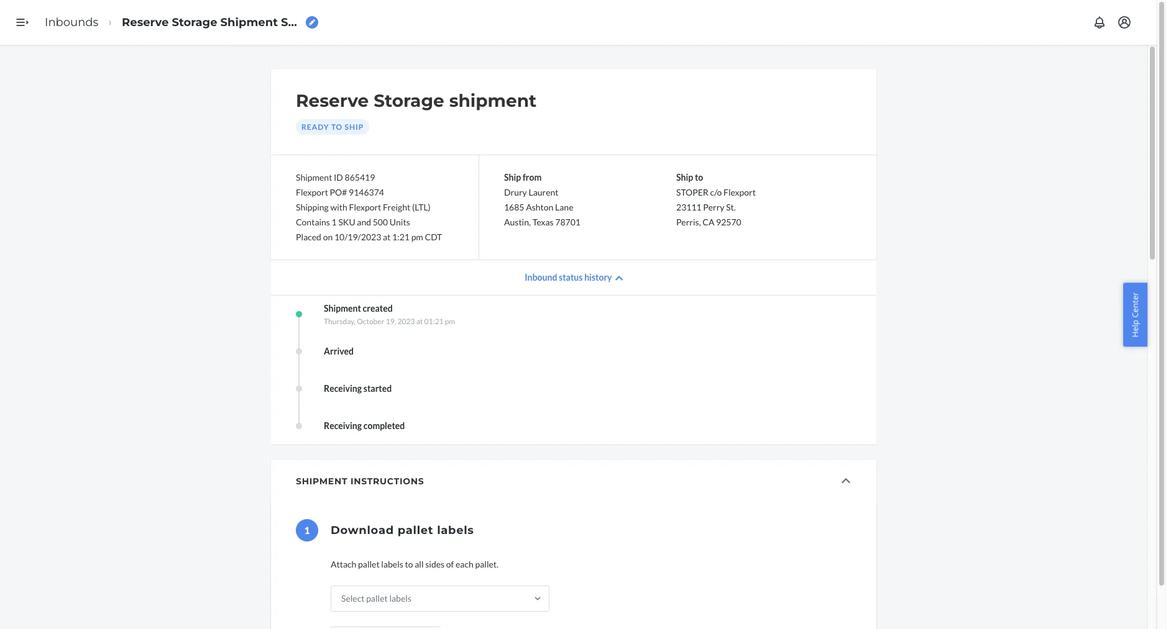 Task type: vqa. For each thing, say whether or not it's contained in the screenshot.
Products
no



Task type: describe. For each thing, give the bounding box(es) containing it.
created
[[363, 303, 393, 314]]

status
[[559, 272, 583, 283]]

pm inside the "shipment id 865419 flexport po# 9146374 shipping with flexport freight (ltl) contains 1 sku and 500 units placed on 10/19/2023 at 1:21 pm cdt"
[[411, 232, 423, 243]]

texas
[[533, 217, 554, 228]]

arrived
[[324, 346, 354, 357]]

shipment for shipment id 865419 flexport po# 9146374 shipping with flexport freight (ltl) contains 1 sku and 500 units placed on 10/19/2023 at 1:21 pm cdt
[[296, 172, 332, 183]]

attach
[[331, 560, 357, 570]]

all
[[415, 560, 424, 570]]

laurent
[[529, 187, 559, 198]]

1 vertical spatial 1
[[304, 526, 310, 537]]

ca
[[703, 217, 715, 228]]

storage for shipment
[[374, 90, 444, 111]]

reserve storage shipment
[[296, 90, 537, 111]]

10/19/2023
[[335, 232, 381, 243]]

labels for attach pallet labels to all sides of each pallet.
[[381, 560, 404, 570]]

with
[[331, 202, 348, 213]]

of
[[446, 560, 454, 570]]

1685
[[504, 202, 525, 213]]

breadcrumbs navigation
[[35, 4, 364, 41]]

0 horizontal spatial flexport
[[296, 187, 328, 198]]

each
[[456, 560, 474, 570]]

from
[[523, 172, 542, 183]]

select
[[341, 594, 365, 605]]

pallet for select
[[366, 594, 388, 605]]

shipment inside breadcrumbs navigation
[[221, 15, 278, 29]]

open account menu image
[[1118, 15, 1132, 30]]

inbounds
[[45, 15, 98, 29]]

started
[[364, 384, 392, 394]]

help center
[[1130, 292, 1141, 338]]

pallet for download
[[398, 524, 434, 538]]

receiving for receiving started
[[324, 384, 362, 394]]

download pallet labels
[[331, 524, 474, 538]]

ship from drury laurent 1685 ashton lane austin, texas 78701
[[504, 172, 581, 228]]

reserve for reserve storage shipment sti1e0dfc0e25
[[122, 15, 169, 29]]

october
[[357, 317, 385, 326]]

help center button
[[1124, 283, 1148, 347]]

drury
[[504, 187, 527, 198]]

ship to stoper c/o flexport 23111 perry st. perris, ca 92570
[[677, 172, 756, 228]]

2023
[[398, 317, 415, 326]]

shipment instructions
[[296, 476, 424, 488]]

ship
[[345, 123, 364, 132]]

shipment
[[449, 90, 537, 111]]

st.
[[726, 202, 736, 213]]

500
[[373, 217, 388, 228]]

1 horizontal spatial flexport
[[349, 202, 381, 213]]

(ltl)
[[412, 202, 431, 213]]

center
[[1130, 292, 1141, 318]]

inbound status history
[[525, 272, 612, 283]]

78701
[[556, 217, 581, 228]]

ship for ship from drury laurent 1685 ashton lane austin, texas 78701
[[504, 172, 521, 183]]

contains
[[296, 217, 330, 228]]

at inside the "shipment id 865419 flexport po# 9146374 shipping with flexport freight (ltl) contains 1 sku and 500 units placed on 10/19/2023 at 1:21 pm cdt"
[[383, 232, 391, 243]]

sti1e0dfc0e25
[[281, 15, 364, 29]]

shipment for shipment instructions
[[296, 476, 348, 488]]



Task type: locate. For each thing, give the bounding box(es) containing it.
shipment instructions button
[[271, 461, 877, 503]]

0 vertical spatial reserve
[[122, 15, 169, 29]]

and
[[357, 217, 371, 228]]

shipment id 865419 flexport po# 9146374 shipping with flexport freight (ltl) contains 1 sku and 500 units placed on 10/19/2023 at 1:21 pm cdt
[[296, 172, 442, 243]]

pm right the 01:21
[[445, 317, 455, 326]]

1 horizontal spatial 1
[[332, 217, 337, 228]]

po#
[[330, 187, 347, 198]]

to for ready
[[331, 123, 343, 132]]

0 horizontal spatial pm
[[411, 232, 423, 243]]

1 ship from the left
[[504, 172, 521, 183]]

23111
[[677, 202, 702, 213]]

c/o
[[711, 187, 722, 198]]

01:21
[[424, 317, 444, 326]]

1 vertical spatial labels
[[381, 560, 404, 570]]

stoper
[[677, 187, 709, 198]]

0 vertical spatial receiving
[[324, 384, 362, 394]]

download
[[331, 524, 394, 538]]

pm
[[411, 232, 423, 243], [445, 317, 455, 326]]

placed
[[296, 232, 321, 243]]

1 vertical spatial reserve
[[296, 90, 369, 111]]

to left ship
[[331, 123, 343, 132]]

pallet up 'attach pallet labels to all sides of each pallet.'
[[398, 524, 434, 538]]

labels up of
[[437, 524, 474, 538]]

ship for ship to stoper c/o flexport 23111 perry st. perris, ca 92570
[[677, 172, 694, 183]]

receiving for receiving completed
[[324, 421, 362, 432]]

freight
[[383, 202, 411, 213]]

0 horizontal spatial 1
[[304, 526, 310, 537]]

storage inside breadcrumbs navigation
[[172, 15, 217, 29]]

1
[[332, 217, 337, 228], [304, 526, 310, 537]]

at right 2023
[[416, 317, 423, 326]]

on
[[323, 232, 333, 243]]

shipment inside the "shipment id 865419 flexport po# 9146374 shipping with flexport freight (ltl) contains 1 sku and 500 units placed on 10/19/2023 at 1:21 pm cdt"
[[296, 172, 332, 183]]

1 horizontal spatial at
[[416, 317, 423, 326]]

pallet right select
[[366, 594, 388, 605]]

pallet right the attach
[[358, 560, 380, 570]]

1 horizontal spatial storage
[[374, 90, 444, 111]]

0 horizontal spatial to
[[331, 123, 343, 132]]

thursday,
[[324, 317, 356, 326]]

0 horizontal spatial storage
[[172, 15, 217, 29]]

pencil alt image
[[309, 20, 315, 26]]

19,
[[386, 317, 396, 326]]

chevron up image
[[615, 274, 623, 283]]

0 horizontal spatial ship
[[504, 172, 521, 183]]

receiving
[[324, 384, 362, 394], [324, 421, 362, 432]]

shipping
[[296, 202, 329, 213]]

perry
[[704, 202, 725, 213]]

92570
[[716, 217, 742, 228]]

perris,
[[677, 217, 701, 228]]

to up stoper
[[695, 172, 704, 183]]

1 vertical spatial pm
[[445, 317, 455, 326]]

help
[[1130, 320, 1141, 338]]

austin,
[[504, 217, 531, 228]]

open notifications image
[[1093, 15, 1108, 30]]

0 vertical spatial pm
[[411, 232, 423, 243]]

ship up the drury
[[504, 172, 521, 183]]

shipment for shipment created thursday, october 19, 2023 at 01:21 pm
[[324, 303, 361, 314]]

865419
[[345, 172, 375, 183]]

instructions
[[351, 476, 424, 488]]

flexport up shipping
[[296, 187, 328, 198]]

ship
[[504, 172, 521, 183], [677, 172, 694, 183]]

reserve for reserve storage shipment
[[296, 90, 369, 111]]

labels left the all
[[381, 560, 404, 570]]

receiving completed
[[324, 421, 405, 432]]

0 vertical spatial labels
[[437, 524, 474, 538]]

flexport up and
[[349, 202, 381, 213]]

2 ship from the left
[[677, 172, 694, 183]]

1 vertical spatial storage
[[374, 90, 444, 111]]

at left 1:21
[[383, 232, 391, 243]]

id
[[334, 172, 343, 183]]

at
[[383, 232, 391, 243], [416, 317, 423, 326]]

history
[[585, 272, 612, 283]]

labels down 'attach pallet labels to all sides of each pallet.'
[[390, 594, 412, 605]]

0 vertical spatial at
[[383, 232, 391, 243]]

1 horizontal spatial pm
[[445, 317, 455, 326]]

1 horizontal spatial to
[[405, 560, 413, 570]]

0 horizontal spatial at
[[383, 232, 391, 243]]

2 horizontal spatial to
[[695, 172, 704, 183]]

reserve storage shipment sti1e0dfc0e25
[[122, 15, 364, 29]]

1 left download on the bottom
[[304, 526, 310, 537]]

1 left sku
[[332, 217, 337, 228]]

0 vertical spatial to
[[331, 123, 343, 132]]

ship up stoper
[[677, 172, 694, 183]]

chevron up image
[[842, 476, 851, 486]]

pallet.
[[475, 560, 499, 570]]

at inside shipment created thursday, october 19, 2023 at 01:21 pm
[[416, 317, 423, 326]]

shipment
[[221, 15, 278, 29], [296, 172, 332, 183], [324, 303, 361, 314], [296, 476, 348, 488]]

select pallet labels
[[341, 594, 412, 605]]

receiving started
[[324, 384, 392, 394]]

ship inside ship from drury laurent 1685 ashton lane austin, texas 78701
[[504, 172, 521, 183]]

inbounds link
[[45, 15, 98, 29]]

attach pallet labels to all sides of each pallet.
[[331, 560, 499, 570]]

1 horizontal spatial reserve
[[296, 90, 369, 111]]

flexport
[[296, 187, 328, 198], [724, 187, 756, 198], [349, 202, 381, 213]]

1 vertical spatial receiving
[[324, 421, 362, 432]]

sides
[[426, 560, 445, 570]]

receiving down receiving started
[[324, 421, 362, 432]]

1 horizontal spatial ship
[[677, 172, 694, 183]]

2 vertical spatial to
[[405, 560, 413, 570]]

shipment inside shipment created thursday, october 19, 2023 at 01:21 pm
[[324, 303, 361, 314]]

ashton
[[526, 202, 554, 213]]

sku
[[339, 217, 355, 228]]

ready to ship
[[302, 123, 364, 132]]

ship inside ship to stoper c/o flexport 23111 perry st. perris, ca 92570
[[677, 172, 694, 183]]

open navigation image
[[15, 15, 30, 30]]

receiving left 'started'
[[324, 384, 362, 394]]

inbound
[[525, 272, 557, 283]]

2 receiving from the top
[[324, 421, 362, 432]]

labels
[[437, 524, 474, 538], [381, 560, 404, 570], [390, 594, 412, 605]]

reserve
[[122, 15, 169, 29], [296, 90, 369, 111]]

1:21
[[392, 232, 410, 243]]

to
[[331, 123, 343, 132], [695, 172, 704, 183], [405, 560, 413, 570]]

ready
[[302, 123, 329, 132]]

0 vertical spatial 1
[[332, 217, 337, 228]]

0 vertical spatial pallet
[[398, 524, 434, 538]]

shipment inside button
[[296, 476, 348, 488]]

labels for download pallet labels
[[437, 524, 474, 538]]

reserve inside breadcrumbs navigation
[[122, 15, 169, 29]]

storage for shipment
[[172, 15, 217, 29]]

shipment created thursday, october 19, 2023 at 01:21 pm
[[324, 303, 455, 326]]

storage
[[172, 15, 217, 29], [374, 90, 444, 111]]

9146374
[[349, 187, 384, 198]]

2 vertical spatial labels
[[390, 594, 412, 605]]

pallet
[[398, 524, 434, 538], [358, 560, 380, 570], [366, 594, 388, 605]]

units
[[390, 217, 410, 228]]

1 receiving from the top
[[324, 384, 362, 394]]

1 inside the "shipment id 865419 flexport po# 9146374 shipping with flexport freight (ltl) contains 1 sku and 500 units placed on 10/19/2023 at 1:21 pm cdt"
[[332, 217, 337, 228]]

lane
[[555, 202, 574, 213]]

0 horizontal spatial reserve
[[122, 15, 169, 29]]

labels for select pallet labels
[[390, 594, 412, 605]]

2 horizontal spatial flexport
[[724, 187, 756, 198]]

2 vertical spatial pallet
[[366, 594, 388, 605]]

1 vertical spatial at
[[416, 317, 423, 326]]

1 vertical spatial to
[[695, 172, 704, 183]]

flexport inside ship to stoper c/o flexport 23111 perry st. perris, ca 92570
[[724, 187, 756, 198]]

pallet for attach
[[358, 560, 380, 570]]

completed
[[364, 421, 405, 432]]

0 vertical spatial storage
[[172, 15, 217, 29]]

cdt
[[425, 232, 442, 243]]

to inside ship to stoper c/o flexport 23111 perry st. perris, ca 92570
[[695, 172, 704, 183]]

pm left cdt
[[411, 232, 423, 243]]

pm inside shipment created thursday, october 19, 2023 at 01:21 pm
[[445, 317, 455, 326]]

1 vertical spatial pallet
[[358, 560, 380, 570]]

flexport up st.
[[724, 187, 756, 198]]

to left the all
[[405, 560, 413, 570]]

to for ship
[[695, 172, 704, 183]]



